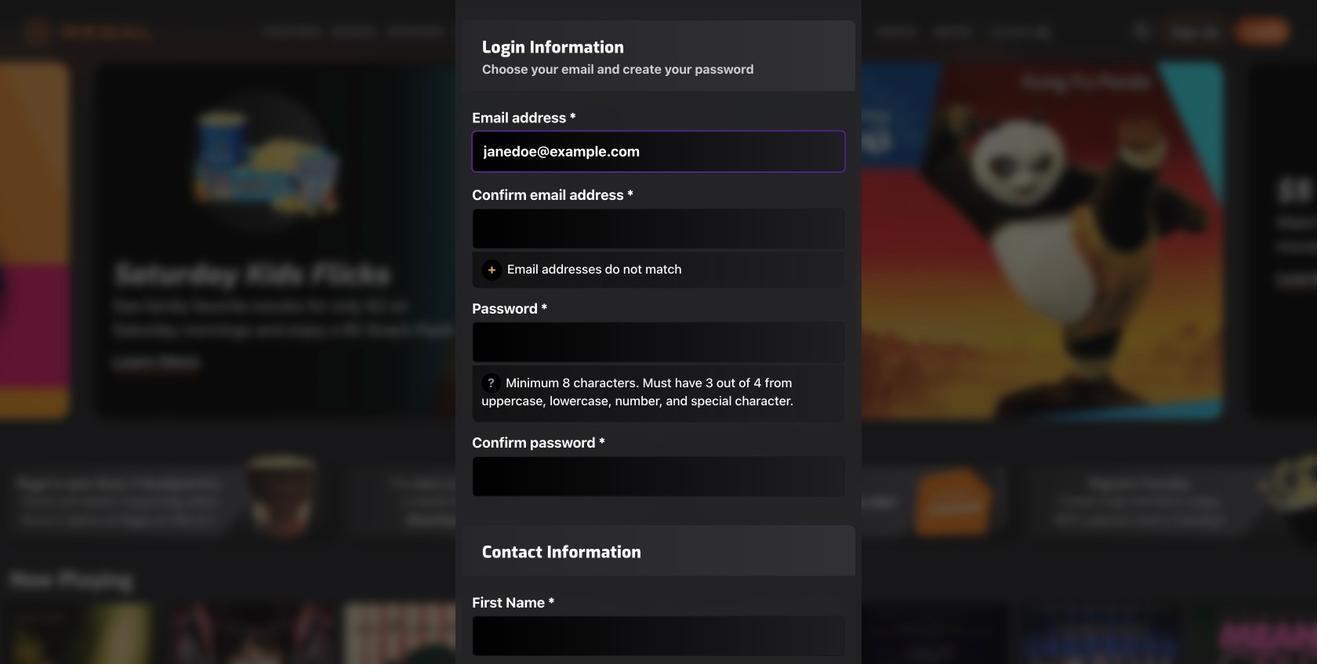 Task type: vqa. For each thing, say whether or not it's contained in the screenshot.
REGAL UNLIMITED CARD image
yes



Task type: locate. For each thing, give the bounding box(es) containing it.
main element
[[256, 20, 1062, 42]]

None text field
[[472, 616, 845, 656]]

screenx movies image
[[989, 20, 1056, 42]]

imax movies image
[[876, 20, 920, 42]]

regal tag image
[[570, 453, 672, 551]]

None email field
[[472, 131, 845, 172], [472, 208, 845, 249], [472, 131, 845, 172], [472, 208, 845, 249]]

saturday kids flicks image
[[94, 63, 1223, 419]]

confirm email element
[[462, 185, 856, 288]]

dune popcorn 4 image
[[230, 453, 332, 551]]

go to homepage image
[[25, 19, 154, 44]]

rpx movies image
[[931, 20, 978, 42]]

enter password element
[[462, 299, 856, 422]]

None password field
[[472, 322, 845, 363], [472, 456, 845, 497], [472, 322, 845, 363], [472, 456, 845, 497]]



Task type: describe. For each thing, give the bounding box(es) containing it.
saturday kids flicks element
[[94, 63, 1223, 419]]

regal dark background image
[[0, 0, 1318, 118]]

4dx movies image
[[799, 20, 865, 42]]

popcorn bucket image
[[1251, 453, 1318, 551]]

regal unlimited card image
[[911, 453, 1013, 551]]



